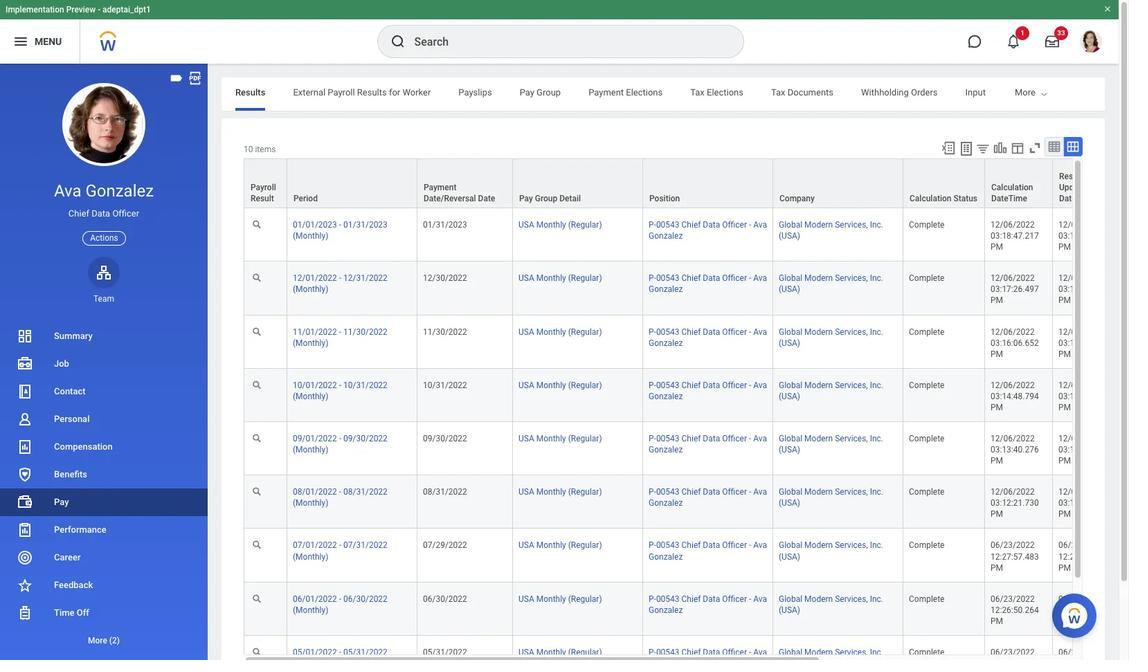 Task type: vqa. For each thing, say whether or not it's contained in the screenshot.


Task type: describe. For each thing, give the bounding box(es) containing it.
2 08/31/2022 from the left
[[423, 488, 467, 497]]

05/01/2022 - 05/31/2022 (monthly) link
[[293, 645, 388, 661]]

costing
[[1100, 87, 1129, 98]]

09/01/2022 - 09/30/2022 (monthly)
[[293, 434, 388, 455]]

1 03:12:21.730 from the left
[[991, 499, 1039, 508]]

job link
[[0, 350, 208, 378]]

global modern services, inc. (usa) for 03:14:48.794
[[779, 381, 884, 402]]

monthly for 06/30/2022
[[536, 595, 566, 604]]

withholding orders
[[861, 87, 938, 98]]

12/01/2022 - 12/31/2022 (monthly) link
[[293, 271, 388, 295]]

2 03:17:26.497 from the left
[[1059, 285, 1107, 295]]

company
[[780, 194, 815, 204]]

2 06/23/2022 12:25:49.70 from the left
[[1059, 648, 1109, 661]]

9 (usa) from the top
[[779, 659, 800, 661]]

(usa) for 03:16:06.652
[[779, 338, 800, 348]]

1 12/06/2022 03:14:48.794 pm from the left
[[991, 381, 1041, 413]]

global modern services, inc. (usa) for 03:12:21.730
[[779, 488, 884, 508]]

usa for 10/31/2022
[[519, 381, 534, 390]]

chief for 08/31/2022
[[682, 488, 701, 497]]

calculation datetime button
[[985, 159, 1052, 208]]

gonzalez for 01/31/2023
[[649, 231, 683, 241]]

period button
[[287, 159, 417, 208]]

performance link
[[0, 517, 208, 544]]

for
[[389, 87, 400, 98]]

result inside payroll result
[[251, 194, 274, 204]]

time inside time off link
[[54, 608, 74, 618]]

(usa) for 03:13:40.276
[[779, 445, 800, 455]]

time off image
[[17, 605, 33, 622]]

career
[[54, 553, 81, 563]]

pay group detail button
[[513, 159, 643, 208]]

2 12:27:57.483 from the left
[[1059, 552, 1107, 562]]

2 12/06/2022 03:14:48.794 pm from the left
[[1059, 381, 1109, 413]]

- inside 06/01/2022 - 06/30/2022 (monthly)
[[339, 595, 341, 604]]

personal image
[[17, 411, 33, 428]]

chief for 10/31/2022
[[682, 381, 701, 390]]

menu button
[[0, 19, 80, 64]]

- inside "10/01/2022 - 10/31/2022 (monthly)"
[[339, 381, 341, 390]]

2 06/23/2022 12:26:50.264 pm from the left
[[1059, 595, 1109, 627]]

services, for 12/06/2022 03:14:48.794 pm
[[835, 381, 868, 390]]

result updated datetime button
[[1053, 159, 1120, 208]]

usa monthly (regular) for 07/29/2022
[[519, 541, 602, 551]]

11/01/2022 - 11/30/2022 (monthly) link
[[293, 324, 388, 348]]

menu banner
[[0, 0, 1119, 64]]

detail
[[560, 194, 581, 204]]

2 datetime from the left
[[1059, 194, 1095, 204]]

- inside 12/01/2022 - 12/31/2022 (monthly)
[[339, 274, 341, 283]]

2 12/06/2022 03:16:06.652 pm from the left
[[1059, 327, 1109, 359]]

calculation status column header
[[904, 159, 985, 209]]

usa monthly (regular) for 08/31/2022
[[519, 488, 602, 497]]

00543 for 01/31/2023
[[656, 220, 680, 230]]

row containing 08/01/2022 - 08/31/2022 (monthly)
[[244, 476, 1129, 529]]

reported time
[[1014, 87, 1073, 98]]

pay group detail column header
[[513, 159, 643, 209]]

2 12/06/2022 03:18:47.217 pm from the left
[[1059, 220, 1109, 252]]

payment elections
[[589, 87, 663, 98]]

more (2) button
[[0, 633, 208, 649]]

time off
[[54, 608, 89, 618]]

data inside navigation pane region
[[92, 209, 110, 219]]

1 12:27:57.483 from the left
[[991, 552, 1039, 562]]

2 complete from the top
[[909, 274, 945, 283]]

personal link
[[0, 406, 208, 433]]

00543 for 07/29/2022
[[656, 541, 680, 551]]

(usa) for 12:26:50.264
[[779, 606, 800, 615]]

p- for 11/30/2022
[[649, 327, 656, 337]]

contact image
[[17, 384, 33, 400]]

officer for 01/31/2023
[[722, 220, 747, 230]]

2 11/30/2022 from the left
[[423, 327, 467, 337]]

6 complete element from the top
[[909, 485, 945, 497]]

officer inside navigation pane region
[[112, 209, 139, 219]]

notifications large image
[[1007, 35, 1021, 48]]

8 complete element from the top
[[909, 592, 945, 604]]

1 03:14:48.794 from the left
[[991, 392, 1039, 402]]

8 complete from the top
[[909, 595, 945, 604]]

more (2) button
[[0, 627, 208, 655]]

summary link
[[0, 323, 208, 350]]

3 complete element from the top
[[909, 324, 945, 337]]

p-00543 chief data officer - ava gonzalez for 09/30/2022
[[649, 434, 767, 455]]

9 global modern services, inc. (usa) link from the top
[[779, 645, 884, 661]]

00543 for 11/30/2022
[[656, 327, 680, 337]]

global modern services, inc. (usa) for 03:18:47.217
[[779, 220, 884, 241]]

company column header
[[773, 159, 904, 209]]

1 12/06/2022 03:17:26.497 pm from the left
[[991, 274, 1041, 306]]

6 complete from the top
[[909, 488, 945, 497]]

(usa) for 03:12:21.730
[[779, 499, 800, 508]]

2 12/06/2022 03:12:21.730 pm from the left
[[1059, 488, 1109, 520]]

1 06/23/2022 12:26:50.264 pm from the left
[[991, 595, 1041, 627]]

7 complete from the top
[[909, 541, 945, 551]]

elections for payment elections
[[626, 87, 663, 98]]

input
[[966, 87, 986, 98]]

1 complete element from the top
[[909, 217, 945, 230]]

5 complete element from the top
[[909, 431, 945, 444]]

table image
[[1048, 140, 1061, 154]]

orders
[[911, 87, 938, 98]]

(monthly) for 08/01/2022 - 08/31/2022 (monthly)
[[293, 499, 328, 508]]

summary
[[54, 331, 93, 341]]

(monthly) for 11/01/2022 - 11/30/2022 (monthly)
[[293, 338, 328, 348]]

06/01/2022
[[293, 595, 337, 604]]

payslips
[[459, 87, 492, 98]]

07/31/2022
[[343, 541, 388, 551]]

services, for 06/23/2022 12:27:57.483 pm
[[835, 541, 868, 551]]

worker
[[403, 87, 431, 98]]

1 12:26:50.264 from the left
[[991, 606, 1039, 615]]

position
[[649, 194, 680, 204]]

1 12/06/2022 03:18:47.217 pm from the left
[[991, 220, 1041, 252]]

2 complete element from the top
[[909, 271, 945, 283]]

feedback link
[[0, 572, 208, 600]]

team link
[[88, 257, 120, 305]]

status
[[954, 194, 978, 204]]

33
[[1057, 29, 1065, 37]]

3 complete from the top
[[909, 327, 945, 337]]

usa monthly (regular) for 10/31/2022
[[519, 381, 602, 390]]

click to view/edit grid preferences image
[[1010, 141, 1025, 156]]

2 03:13:40.276 from the left
[[1059, 445, 1107, 455]]

06/01/2022 - 06/30/2022 (monthly) link
[[293, 592, 388, 615]]

benefits link
[[0, 461, 208, 489]]

inc. for 12/06/2022 03:13:40.276 pm
[[870, 434, 884, 444]]

usa monthly (regular) for 05/31/2022
[[519, 648, 602, 658]]

personal
[[54, 414, 90, 424]]

usa for 06/30/2022
[[519, 595, 534, 604]]

company button
[[773, 159, 903, 208]]

usa monthly (regular) for 11/30/2022
[[519, 327, 602, 337]]

2 06/30/2022 from the left
[[423, 595, 467, 604]]

p-00543 chief data officer - ava gonzalez link for 06/30/2022
[[649, 592, 767, 615]]

global for 12/06/2022 03:16:06.652 pm
[[779, 327, 803, 337]]

monthly for 10/31/2022
[[536, 381, 566, 390]]

career image
[[17, 550, 33, 566]]

data for 08/31/2022
[[703, 488, 720, 497]]

1 complete from the top
[[909, 220, 945, 230]]

1 03:18:47.217 from the left
[[991, 231, 1039, 241]]

more (2)
[[88, 636, 120, 646]]

9 inc. from the top
[[870, 648, 884, 658]]

global modern services, inc. (usa) link for 03:14:48.794
[[779, 378, 884, 402]]

global modern services, inc. (usa) for 03:17:26.497
[[779, 274, 884, 295]]

usa monthly (regular) link for 07/29/2022
[[519, 538, 602, 551]]

career link
[[0, 544, 208, 572]]

monthly for 08/31/2022
[[536, 488, 566, 497]]

12/31/2022
[[343, 274, 388, 283]]

modern for 12/06/2022 03:12:21.730 pm
[[805, 488, 833, 497]]

9 p- from the top
[[649, 648, 656, 658]]

gonzalez for 06/30/2022
[[649, 606, 683, 615]]

9 p-00543 chief data officer - ava gonzalez from the top
[[649, 648, 767, 661]]

data for 09/30/2022
[[703, 434, 720, 444]]

9 services, from the top
[[835, 648, 868, 658]]

usa for 12/30/2022
[[519, 274, 534, 283]]

summary image
[[17, 328, 33, 345]]

global modern services, inc. (usa) link for 03:12:21.730
[[779, 485, 884, 508]]

(usa) for 03:18:47.217
[[779, 231, 800, 241]]

usa monthly (regular) for 09/30/2022
[[519, 434, 602, 444]]

1 03:16:06.652 from the left
[[991, 338, 1039, 348]]

global modern services, inc. (usa) for 03:13:40.276
[[779, 434, 884, 455]]

elections for tax elections
[[707, 87, 744, 98]]

contact
[[54, 386, 86, 397]]

(regular) for 06/30/2022
[[568, 595, 602, 604]]

time off link
[[0, 600, 208, 627]]

close environment banner image
[[1104, 5, 1112, 13]]

12/01/2022 - 12/31/2022 (monthly)
[[293, 274, 388, 295]]

2 10/31/2022 from the left
[[423, 381, 467, 390]]

items
[[255, 145, 276, 154]]

10
[[244, 145, 253, 154]]

pay for pay group
[[520, 87, 534, 98]]

07/01/2022
[[293, 541, 337, 551]]

10/01/2022 - 10/31/2022 (monthly)
[[293, 381, 388, 402]]

officer for 09/30/2022
[[722, 434, 747, 444]]

1 03:17:26.497 from the left
[[991, 285, 1039, 295]]

chief for 07/29/2022
[[682, 541, 701, 551]]

(2)
[[109, 636, 120, 646]]

chief for 09/30/2022
[[682, 434, 701, 444]]

(usa) for 03:14:48.794
[[779, 392, 800, 402]]

9 00543 from the top
[[656, 648, 680, 658]]

chief inside navigation pane region
[[68, 209, 89, 219]]

2 03:18:47.217 from the left
[[1059, 231, 1107, 241]]

navigation pane region
[[0, 64, 208, 661]]

performance
[[54, 525, 107, 535]]

withholding
[[861, 87, 909, 98]]

modern for 12/06/2022 03:17:26.497 pm
[[805, 274, 833, 283]]

1 12/06/2022 03:12:21.730 pm from the left
[[991, 488, 1041, 520]]

1 results from the left
[[235, 87, 265, 98]]

p-00543 chief data officer - ava gonzalez link for 07/29/2022
[[649, 538, 767, 562]]

p-00543 chief data officer - ava gonzalez for 11/30/2022
[[649, 327, 767, 348]]

1 horizontal spatial time
[[1052, 87, 1073, 98]]

10/31/2022 inside "10/01/2022 - 10/31/2022 (monthly)"
[[343, 381, 388, 390]]

pay image
[[17, 494, 33, 511]]

modern for 12/06/2022 03:13:40.276 pm
[[805, 434, 833, 444]]

p- for 10/31/2022
[[649, 381, 656, 390]]

compensation
[[54, 442, 113, 452]]

period column header
[[287, 159, 418, 209]]

33 button
[[1037, 26, 1068, 57]]

ava for 09/30/2022
[[753, 434, 767, 444]]

1 06/23/2022 12:25:49.70 from the left
[[991, 648, 1041, 661]]

benefits
[[54, 469, 87, 480]]

ava for 11/30/2022
[[753, 327, 767, 337]]

menu
[[35, 36, 62, 47]]

reported
[[1014, 87, 1050, 98]]

9 global from the top
[[779, 648, 803, 658]]

feedback image
[[17, 577, 33, 594]]

position button
[[643, 159, 773, 208]]

5 complete from the top
[[909, 434, 945, 444]]

2 06/23/2022 12:27:57.483 pm from the left
[[1059, 541, 1109, 573]]

2 03:14:48.794 from the left
[[1059, 392, 1107, 402]]

09/01/2022
[[293, 434, 337, 444]]

2 results from the left
[[357, 87, 387, 98]]

pay inside list
[[54, 497, 69, 508]]

payment date/reversal date button
[[418, 159, 512, 208]]

10/01/2022
[[293, 381, 337, 390]]

ava gonzalez
[[54, 181, 154, 201]]

07/01/2022 - 07/31/2022 (monthly) link
[[293, 538, 388, 562]]

payroll result button
[[244, 159, 287, 208]]

06/30/2022 inside 06/01/2022 - 06/30/2022 (monthly)
[[343, 595, 388, 604]]

adeptai_dpt1
[[103, 5, 151, 15]]

05/31/2022 inside 05/01/2022 - 05/31/2022 (monthly)
[[343, 648, 388, 658]]

data for 11/30/2022
[[703, 327, 720, 337]]

global modern services, inc. (usa) for 12:27:57.483
[[779, 541, 884, 562]]

job image
[[17, 356, 33, 373]]

pay for pay group detail
[[519, 194, 533, 204]]

(monthly) for 10/01/2022 - 10/31/2022 (monthly)
[[293, 392, 328, 402]]

usa monthly (regular) link for 06/30/2022
[[519, 592, 602, 604]]

actions
[[90, 233, 118, 243]]

external
[[293, 87, 326, 98]]

2 12/06/2022 03:13:40.276 pm from the left
[[1059, 434, 1109, 466]]

chief data officer
[[68, 209, 139, 219]]

datetime inside calculation datetime
[[992, 194, 1028, 204]]

08/01/2022 - 08/31/2022 (monthly) link
[[293, 485, 388, 508]]

usa monthly (regular) link for 01/31/2023
[[519, 217, 602, 230]]

(regular) for 11/30/2022
[[568, 327, 602, 337]]

gonzalez for 07/29/2022
[[649, 552, 683, 562]]

p-00543 chief data officer - ava gonzalez for 08/31/2022
[[649, 488, 767, 508]]

payment for payment date/reversal date
[[424, 183, 457, 193]]

- inside 05/01/2022 - 05/31/2022 (monthly)
[[339, 648, 341, 658]]

9 complete element from the top
[[909, 645, 945, 658]]

period
[[294, 194, 318, 204]]

result updated datetime
[[1059, 172, 1095, 204]]

01/01/2023
[[293, 220, 337, 230]]

usa for 11/30/2022
[[519, 327, 534, 337]]

9 global modern services, inc. (usa) from the top
[[779, 648, 884, 661]]

payroll result column header
[[244, 159, 287, 209]]

ava for 12/30/2022
[[753, 274, 767, 283]]

9 p-00543 chief data officer - ava gonzalez link from the top
[[649, 645, 767, 661]]

row containing 06/01/2022 - 06/30/2022 (monthly)
[[244, 583, 1129, 636]]

search image
[[389, 33, 406, 50]]

gonzalez for 12/30/2022
[[649, 285, 683, 295]]

p-00543 chief data officer - ava gonzalez for 10/31/2022
[[649, 381, 767, 402]]

officer for 08/31/2022
[[722, 488, 747, 497]]

date
[[478, 194, 495, 204]]

2 05/31/2022 from the left
[[423, 648, 467, 658]]

(regular) for 12/30/2022
[[568, 274, 602, 283]]

expand/collapse chart image
[[993, 141, 1008, 156]]



Task type: locate. For each thing, give the bounding box(es) containing it.
team
[[93, 294, 114, 304]]

9 modern from the top
[[805, 648, 833, 658]]

1 horizontal spatial 06/23/2022 12:27:57.483 pm
[[1059, 541, 1109, 573]]

payment date/reversal date
[[424, 183, 495, 204]]

row containing 09/01/2022 - 09/30/2022 (monthly)
[[244, 422, 1129, 476]]

(monthly) down the 11/01/2022
[[293, 338, 328, 348]]

00543 for 09/30/2022
[[656, 434, 680, 444]]

monthly for 05/31/2022
[[536, 648, 566, 658]]

-
[[98, 5, 100, 15], [339, 220, 341, 230], [749, 220, 751, 230], [339, 274, 341, 283], [749, 274, 751, 283], [339, 327, 341, 337], [749, 327, 751, 337], [339, 381, 341, 390], [749, 381, 751, 390], [339, 434, 341, 444], [749, 434, 751, 444], [339, 488, 341, 497], [749, 488, 751, 497], [339, 541, 341, 551], [749, 541, 751, 551], [339, 595, 341, 604], [749, 595, 751, 604], [339, 648, 341, 658], [749, 648, 751, 658]]

03:18:47.217
[[991, 231, 1039, 241], [1059, 231, 1107, 241]]

4 global modern services, inc. (usa) from the top
[[779, 381, 884, 402]]

0 horizontal spatial 06/23/2022 12:27:57.483 pm
[[991, 541, 1041, 573]]

1 12/06/2022 03:13:40.276 pm from the left
[[991, 434, 1041, 466]]

03:18:47.217 down calculation datetime
[[991, 231, 1039, 241]]

1 vertical spatial more
[[88, 636, 107, 646]]

2 row from the top
[[244, 208, 1129, 262]]

payment
[[589, 87, 624, 98], [424, 183, 457, 193]]

6 usa monthly (regular) link from the top
[[519, 485, 602, 497]]

more left (2)
[[88, 636, 107, 646]]

usa monthly (regular)
[[519, 220, 602, 230], [519, 274, 602, 283], [519, 327, 602, 337], [519, 381, 602, 390], [519, 434, 602, 444], [519, 488, 602, 497], [519, 541, 602, 551], [519, 595, 602, 604], [519, 648, 602, 658]]

result left period
[[251, 194, 274, 204]]

modern
[[805, 220, 833, 230], [805, 274, 833, 283], [805, 327, 833, 337], [805, 381, 833, 390], [805, 434, 833, 444], [805, 488, 833, 497], [805, 541, 833, 551], [805, 595, 833, 604], [805, 648, 833, 658]]

5 p-00543 chief data officer - ava gonzalez link from the top
[[649, 431, 767, 455]]

data for 12/30/2022
[[703, 274, 720, 283]]

modern for 06/23/2022 12:27:57.483 pm
[[805, 541, 833, 551]]

1 horizontal spatial result
[[1059, 172, 1083, 181]]

1 modern from the top
[[805, 220, 833, 230]]

3 global from the top
[[779, 327, 803, 337]]

modern for 06/23/2022 12:26:50.264 pm
[[805, 595, 833, 604]]

monthly
[[536, 220, 566, 230], [536, 274, 566, 283], [536, 327, 566, 337], [536, 381, 566, 390], [536, 434, 566, 444], [536, 488, 566, 497], [536, 541, 566, 551], [536, 595, 566, 604], [536, 648, 566, 658]]

0 horizontal spatial result
[[251, 194, 274, 204]]

fullscreen image
[[1028, 141, 1043, 156]]

team ava gonzalez element
[[88, 293, 120, 305]]

2 usa monthly (regular) from the top
[[519, 274, 602, 283]]

documents
[[788, 87, 834, 98]]

time
[[1052, 87, 1073, 98], [54, 608, 74, 618]]

(regular) for 05/31/2022
[[568, 648, 602, 658]]

5 modern from the top
[[805, 434, 833, 444]]

(monthly) down 08/01/2022
[[293, 499, 328, 508]]

results up 10
[[235, 87, 265, 98]]

pay
[[520, 87, 534, 98], [519, 194, 533, 204], [54, 497, 69, 508]]

(monthly) down 12/01/2022
[[293, 285, 328, 295]]

global for 06/23/2022 12:27:57.483 pm
[[779, 541, 803, 551]]

group
[[537, 87, 561, 98], [535, 194, 558, 204]]

usa for 05/31/2022
[[519, 648, 534, 658]]

0 horizontal spatial 09/30/2022
[[343, 434, 388, 444]]

0 vertical spatial group
[[537, 87, 561, 98]]

1 horizontal spatial datetime
[[1059, 194, 1095, 204]]

(regular) for 09/30/2022
[[568, 434, 602, 444]]

9 complete from the top
[[909, 648, 945, 658]]

- inside the 08/01/2022 - 08/31/2022 (monthly)
[[339, 488, 341, 497]]

2 inc. from the top
[[870, 274, 884, 283]]

profile logan mcneil image
[[1080, 30, 1102, 55]]

4 global from the top
[[779, 381, 803, 390]]

2 usa from the top
[[519, 274, 534, 283]]

1 horizontal spatial tax
[[771, 87, 786, 98]]

5 global modern services, inc. (usa) link from the top
[[779, 431, 884, 455]]

global modern services, inc. (usa) link for 12:27:57.483
[[779, 538, 884, 562]]

row containing 11/01/2022 - 11/30/2022 (monthly)
[[244, 315, 1129, 369]]

tax elections
[[690, 87, 744, 98]]

inc. for 06/23/2022 12:27:57.483 pm
[[870, 541, 884, 551]]

result inside result updated datetime
[[1059, 172, 1083, 181]]

(monthly) down 09/01/2022
[[293, 445, 328, 455]]

08/31/2022 inside the 08/01/2022 - 08/31/2022 (monthly)
[[343, 488, 388, 497]]

2 global modern services, inc. (usa) link from the top
[[779, 271, 884, 295]]

implementation
[[6, 5, 64, 15]]

(monthly) inside 09/01/2022 - 09/30/2022 (monthly)
[[293, 445, 328, 455]]

pay link
[[0, 489, 208, 517]]

more for more
[[1015, 87, 1036, 98]]

tag image
[[169, 71, 184, 86]]

05/01/2022
[[293, 648, 337, 658]]

7 row from the top
[[244, 476, 1129, 529]]

1 horizontal spatial 11/30/2022
[[423, 327, 467, 337]]

1 vertical spatial payment
[[424, 183, 457, 193]]

03:17:26.497
[[991, 285, 1039, 295], [1059, 285, 1107, 295]]

usa for 08/31/2022
[[519, 488, 534, 497]]

1 12/06/2022 03:16:06.652 pm from the left
[[991, 327, 1041, 359]]

datetime down updated
[[1059, 194, 1095, 204]]

ava for 07/29/2022
[[753, 541, 767, 551]]

1 vertical spatial group
[[535, 194, 558, 204]]

7 (regular) from the top
[[568, 541, 602, 551]]

0 vertical spatial calculation
[[992, 183, 1033, 193]]

justify image
[[12, 33, 29, 50]]

2 12:26:50.264 from the left
[[1059, 606, 1107, 615]]

2 00543 from the top
[[656, 274, 680, 283]]

1 00543 from the top
[[656, 220, 680, 230]]

12/06/2022 03:18:47.217 pm
[[991, 220, 1041, 252], [1059, 220, 1109, 252]]

08/31/2022
[[343, 488, 388, 497], [423, 488, 467, 497]]

0 horizontal spatial 03:18:47.217
[[991, 231, 1039, 241]]

07/29/2022
[[423, 541, 467, 551]]

1 horizontal spatial 12/06/2022 03:17:26.497 pm
[[1059, 274, 1109, 306]]

inc. for 12/06/2022 03:14:48.794 pm
[[870, 381, 884, 390]]

usa for 07/29/2022
[[519, 541, 534, 551]]

calculation left 'status'
[[910, 194, 952, 204]]

8 inc. from the top
[[870, 595, 884, 604]]

pay inside popup button
[[519, 194, 533, 204]]

0 horizontal spatial time
[[54, 608, 74, 618]]

global modern services, inc. (usa) for 12:26:50.264
[[779, 595, 884, 615]]

06/23/2022 12:27:57.483 pm
[[991, 541, 1041, 573], [1059, 541, 1109, 573]]

p- for 12/30/2022
[[649, 274, 656, 283]]

07/01/2022 - 07/31/2022 (monthly)
[[293, 541, 388, 562]]

1 vertical spatial result
[[251, 194, 274, 204]]

ava inside navigation pane region
[[54, 181, 81, 201]]

0 horizontal spatial 12/06/2022 03:18:47.217 pm
[[991, 220, 1041, 252]]

contact link
[[0, 378, 208, 406]]

calculation datetime
[[992, 183, 1033, 204]]

(monthly) inside "10/01/2022 - 10/31/2022 (monthly)"
[[293, 392, 328, 402]]

1 horizontal spatial 08/31/2022
[[423, 488, 467, 497]]

12/06/2022 03:16:06.652 pm
[[991, 327, 1041, 359], [1059, 327, 1109, 359]]

1 services, from the top
[[835, 220, 868, 230]]

1 horizontal spatial 03:13:40.276
[[1059, 445, 1107, 455]]

data for 10/31/2022
[[703, 381, 720, 390]]

data for 06/30/2022
[[703, 595, 720, 604]]

job
[[54, 359, 69, 369]]

inc. for 12/06/2022 03:18:47.217 pm
[[870, 220, 884, 230]]

8 00543 from the top
[[656, 595, 680, 604]]

(monthly) for 09/01/2022 - 09/30/2022 (monthly)
[[293, 445, 328, 455]]

1 horizontal spatial 10/31/2022
[[423, 381, 467, 390]]

0 horizontal spatial 03:14:48.794
[[991, 392, 1039, 402]]

1 global from the top
[[779, 220, 803, 230]]

1 horizontal spatial payroll
[[328, 87, 355, 98]]

1 horizontal spatial 12/06/2022 03:16:06.652 pm
[[1059, 327, 1109, 359]]

services, for 12/06/2022 03:16:06.652 pm
[[835, 327, 868, 337]]

6 (usa) from the top
[[779, 499, 800, 508]]

00543 for 12/30/2022
[[656, 274, 680, 283]]

1 horizontal spatial 12/06/2022 03:13:40.276 pm
[[1059, 434, 1109, 466]]

1 horizontal spatial 03:18:47.217
[[1059, 231, 1107, 241]]

(monthly) inside 01/01/2023 - 01/31/2023 (monthly)
[[293, 231, 328, 241]]

services, for 12/06/2022 03:18:47.217 pm
[[835, 220, 868, 230]]

12/06/2022 03:18:47.217 pm down calculation datetime
[[991, 220, 1041, 252]]

4 00543 from the top
[[656, 381, 680, 390]]

1 vertical spatial time
[[54, 608, 74, 618]]

5 row from the top
[[244, 369, 1129, 422]]

officer for 07/29/2022
[[722, 541, 747, 551]]

gonzalez for 08/31/2022
[[649, 499, 683, 508]]

0 horizontal spatial 03:17:26.497
[[991, 285, 1039, 295]]

03:16:06.652
[[991, 338, 1039, 348], [1059, 338, 1107, 348]]

1 global modern services, inc. (usa) from the top
[[779, 220, 884, 241]]

5 global from the top
[[779, 434, 803, 444]]

payroll result
[[251, 183, 276, 204]]

1 03:13:40.276 from the left
[[991, 445, 1039, 455]]

6 usa monthly (regular) from the top
[[519, 488, 602, 497]]

7 services, from the top
[[835, 541, 868, 551]]

1 horizontal spatial 12:27:57.483
[[1059, 552, 1107, 562]]

payroll inside popup button
[[251, 183, 276, 193]]

06/23/2022 12:25:49.70
[[991, 648, 1041, 661], [1059, 648, 1109, 661]]

11/01/2022
[[293, 327, 337, 337]]

0 vertical spatial result
[[1059, 172, 1083, 181]]

7 global modern services, inc. (usa) link from the top
[[779, 538, 884, 562]]

11/30/2022 inside 11/01/2022 - 11/30/2022 (monthly)
[[343, 327, 388, 337]]

payment inside "payment date/reversal date"
[[424, 183, 457, 193]]

tax documents
[[771, 87, 834, 98]]

0 vertical spatial more
[[1015, 87, 1036, 98]]

more for more (2)
[[88, 636, 107, 646]]

p-00543 chief data officer - ava gonzalez link for 11/30/2022
[[649, 324, 767, 348]]

1 horizontal spatial 12:26:50.264
[[1059, 606, 1107, 615]]

updated
[[1059, 183, 1091, 193]]

(monthly) inside the 08/01/2022 - 08/31/2022 (monthly)
[[293, 499, 328, 508]]

3 monthly from the top
[[536, 327, 566, 337]]

row containing 10/01/2022 - 10/31/2022 (monthly)
[[244, 369, 1129, 422]]

complete element
[[909, 217, 945, 230], [909, 271, 945, 283], [909, 324, 945, 337], [909, 378, 945, 390], [909, 431, 945, 444], [909, 485, 945, 497], [909, 538, 945, 551], [909, 592, 945, 604], [909, 645, 945, 658]]

1 horizontal spatial 03:17:26.497
[[1059, 285, 1107, 295]]

Search Workday  search field
[[414, 26, 715, 57]]

1 p-00543 chief data officer - ava gonzalez from the top
[[649, 220, 767, 241]]

monthly for 01/31/2023
[[536, 220, 566, 230]]

result up updated
[[1059, 172, 1083, 181]]

usa monthly (regular) link for 09/30/2022
[[519, 431, 602, 444]]

row containing 01/01/2023 - 01/31/2023 (monthly)
[[244, 208, 1129, 262]]

08/31/2022 right 08/01/2022
[[343, 488, 388, 497]]

implementation preview -   adeptai_dpt1
[[6, 5, 151, 15]]

11/30/2022
[[343, 327, 388, 337], [423, 327, 467, 337]]

0 horizontal spatial 11/30/2022
[[343, 327, 388, 337]]

global for 12/06/2022 03:12:21.730 pm
[[779, 488, 803, 497]]

(regular)
[[568, 220, 602, 230], [568, 274, 602, 283], [568, 327, 602, 337], [568, 381, 602, 390], [568, 434, 602, 444], [568, 488, 602, 497], [568, 541, 602, 551], [568, 595, 602, 604], [568, 648, 602, 658]]

2 09/30/2022 from the left
[[423, 434, 467, 444]]

1 horizontal spatial 06/30/2022
[[423, 595, 467, 604]]

pay group
[[520, 87, 561, 98]]

officer for 11/30/2022
[[722, 327, 747, 337]]

calculation for status
[[910, 194, 952, 204]]

gonzalez
[[85, 181, 154, 201], [649, 231, 683, 241], [649, 285, 683, 295], [649, 338, 683, 348], [649, 392, 683, 402], [649, 445, 683, 455], [649, 499, 683, 508], [649, 552, 683, 562], [649, 606, 683, 615], [649, 659, 683, 661]]

0 horizontal spatial 06/23/2022 12:26:50.264 pm
[[991, 595, 1041, 627]]

toolbar
[[935, 137, 1083, 159]]

1 button
[[998, 26, 1030, 57]]

09/01/2022 - 09/30/2022 (monthly) link
[[293, 431, 388, 455]]

global for 12/06/2022 03:18:47.217 pm
[[779, 220, 803, 230]]

10 items
[[244, 145, 276, 154]]

(monthly) inside 11/01/2022 - 11/30/2022 (monthly)
[[293, 338, 328, 348]]

- inside the menu banner
[[98, 5, 100, 15]]

3 usa monthly (regular) link from the top
[[519, 324, 602, 337]]

03:13:40.276
[[991, 445, 1039, 455], [1059, 445, 1107, 455]]

(monthly) down 10/01/2022
[[293, 392, 328, 402]]

global
[[779, 220, 803, 230], [779, 274, 803, 283], [779, 327, 803, 337], [779, 381, 803, 390], [779, 434, 803, 444], [779, 488, 803, 497], [779, 541, 803, 551], [779, 595, 803, 604], [779, 648, 803, 658]]

06/30/2022
[[343, 595, 388, 604], [423, 595, 467, 604]]

5 monthly from the top
[[536, 434, 566, 444]]

01/31/2023 down period column header
[[343, 220, 388, 230]]

calculation down click to view/edit grid preferences icon
[[992, 183, 1033, 193]]

pay down benefits at the left bottom of page
[[54, 497, 69, 508]]

1 horizontal spatial 09/30/2022
[[423, 434, 467, 444]]

0 horizontal spatial payment
[[424, 183, 457, 193]]

view printable version (pdf) image
[[188, 71, 203, 86]]

1 horizontal spatial 06/23/2022 12:25:49.70
[[1059, 648, 1109, 661]]

0 vertical spatial pay
[[520, 87, 534, 98]]

8 (usa) from the top
[[779, 606, 800, 615]]

p-00543 chief data officer - ava gonzalez link for 08/31/2022
[[649, 485, 767, 508]]

pay right payslips
[[520, 87, 534, 98]]

8 services, from the top
[[835, 595, 868, 604]]

inc. for 06/23/2022 12:26:50.264 pm
[[870, 595, 884, 604]]

1 horizontal spatial 03:14:48.794
[[1059, 392, 1107, 402]]

01/01/2023 - 01/31/2023 (monthly)
[[293, 220, 388, 241]]

payment date/reversal date column header
[[418, 159, 513, 209]]

0 horizontal spatial 01/31/2023
[[343, 220, 388, 230]]

global modern services, inc. (usa)
[[779, 220, 884, 241], [779, 274, 884, 295], [779, 327, 884, 348], [779, 381, 884, 402], [779, 434, 884, 455], [779, 488, 884, 508], [779, 541, 884, 562], [779, 595, 884, 615], [779, 648, 884, 661]]

usa for 09/30/2022
[[519, 434, 534, 444]]

group down search workday search field
[[537, 87, 561, 98]]

group left "detail"
[[535, 194, 558, 204]]

row containing 07/01/2022 - 07/31/2022 (monthly)
[[244, 529, 1129, 583]]

- inside 01/01/2023 - 01/31/2023 (monthly)
[[339, 220, 341, 230]]

monthly for 12/30/2022
[[536, 274, 566, 283]]

03:18:47.217 down result updated datetime
[[1059, 231, 1107, 241]]

calculation status button
[[904, 159, 985, 208]]

expand table image
[[1066, 140, 1080, 154]]

usa monthly (regular) for 12/30/2022
[[519, 274, 602, 283]]

(monthly) down 01/01/2023
[[293, 231, 328, 241]]

export to excel image
[[941, 141, 956, 156]]

row containing 12/01/2022 - 12/31/2022 (monthly)
[[244, 262, 1129, 315]]

services, for 12/06/2022 03:12:21.730 pm
[[835, 488, 868, 497]]

(usa) for 03:17:26.497
[[779, 285, 800, 295]]

(monthly) down the 05/01/2022
[[293, 659, 328, 661]]

8 p- from the top
[[649, 595, 656, 604]]

11/01/2022 - 11/30/2022 (monthly)
[[293, 327, 388, 348]]

3 p-00543 chief data officer - ava gonzalez from the top
[[649, 327, 767, 348]]

(monthly) inside 05/01/2022 - 05/31/2022 (monthly)
[[293, 659, 328, 661]]

0 horizontal spatial 12/06/2022 03:14:48.794 pm
[[991, 381, 1041, 413]]

1 horizontal spatial 05/31/2022
[[423, 648, 467, 658]]

0 horizontal spatial 12/06/2022 03:12:21.730 pm
[[991, 488, 1041, 520]]

0 horizontal spatial datetime
[[992, 194, 1028, 204]]

0 horizontal spatial 03:12:21.730
[[991, 499, 1039, 508]]

5 00543 from the top
[[656, 434, 680, 444]]

1 06/30/2022 from the left
[[343, 595, 388, 604]]

usa monthly (regular) link for 11/30/2022
[[519, 324, 602, 337]]

01/31/2023 inside 01/01/2023 - 01/31/2023 (monthly)
[[343, 220, 388, 230]]

12/30/2022
[[423, 274, 467, 283]]

01/01/2023 - 01/31/2023 (monthly) link
[[293, 217, 388, 241]]

global modern services, inc. (usa) link
[[779, 217, 884, 241], [779, 271, 884, 295], [779, 324, 884, 348], [779, 378, 884, 402], [779, 431, 884, 455], [779, 485, 884, 508], [779, 538, 884, 562], [779, 592, 884, 615], [779, 645, 884, 661]]

chief for 12/30/2022
[[682, 274, 701, 283]]

11/30/2022 down 12/30/2022
[[423, 327, 467, 337]]

8 monthly from the top
[[536, 595, 566, 604]]

row containing 05/01/2022 - 05/31/2022 (monthly)
[[244, 636, 1129, 661]]

0 horizontal spatial elections
[[626, 87, 663, 98]]

3 (usa) from the top
[[779, 338, 800, 348]]

1 horizontal spatial 03:16:06.652
[[1059, 338, 1107, 348]]

external payroll results for worker
[[293, 87, 431, 98]]

view team image
[[96, 264, 112, 281]]

6 p-00543 chief data officer - ava gonzalez link from the top
[[649, 485, 767, 508]]

4 p-00543 chief data officer - ava gonzalez link from the top
[[649, 378, 767, 402]]

p-
[[649, 220, 656, 230], [649, 274, 656, 283], [649, 327, 656, 337], [649, 381, 656, 390], [649, 434, 656, 444], [649, 488, 656, 497], [649, 541, 656, 551], [649, 595, 656, 604], [649, 648, 656, 658]]

3 (regular) from the top
[[568, 327, 602, 337]]

00543 for 10/31/2022
[[656, 381, 680, 390]]

usa monthly (regular) link for 08/31/2022
[[519, 485, 602, 497]]

1 horizontal spatial 12/06/2022 03:14:48.794 pm
[[1059, 381, 1109, 413]]

global modern services, inc. (usa) link for 03:13:40.276
[[779, 431, 884, 455]]

p-00543 chief data officer - ava gonzalez link for 12/30/2022
[[649, 271, 767, 295]]

1 horizontal spatial calculation
[[992, 183, 1033, 193]]

1 horizontal spatial payment
[[589, 87, 624, 98]]

01/31/2023 down date/reversal on the left of the page
[[423, 220, 467, 230]]

4 (regular) from the top
[[568, 381, 602, 390]]

0 horizontal spatial 05/31/2022
[[343, 648, 388, 658]]

compensation image
[[17, 439, 33, 456]]

1 inc. from the top
[[870, 220, 884, 230]]

12/06/2022 03:14:48.794 pm
[[991, 381, 1041, 413], [1059, 381, 1109, 413]]

elections
[[626, 87, 663, 98], [707, 87, 744, 98]]

1 horizontal spatial 01/31/2023
[[423, 220, 467, 230]]

0 vertical spatial time
[[1052, 87, 1073, 98]]

usa monthly (regular) link for 10/31/2022
[[519, 378, 602, 390]]

06/01/2022 - 06/30/2022 (monthly)
[[293, 595, 388, 615]]

0 horizontal spatial 12/06/2022 03:17:26.497 pm
[[991, 274, 1041, 306]]

1 vertical spatial pay
[[519, 194, 533, 204]]

- inside 07/01/2022 - 07/31/2022 (monthly)
[[339, 541, 341, 551]]

position column header
[[643, 159, 773, 209]]

usa monthly (regular) link for 12/30/2022
[[519, 271, 602, 283]]

gonzalez inside navigation pane region
[[85, 181, 154, 201]]

usa for 01/31/2023
[[519, 220, 534, 230]]

more right input
[[1015, 87, 1036, 98]]

0 horizontal spatial results
[[235, 87, 265, 98]]

feedback
[[54, 580, 93, 591]]

0 horizontal spatial 10/31/2022
[[343, 381, 388, 390]]

tab list
[[222, 78, 1129, 111]]

global modern services, inc. (usa) link for 03:17:26.497
[[779, 271, 884, 295]]

7 global modern services, inc. (usa) from the top
[[779, 541, 884, 562]]

08/01/2022 - 08/31/2022 (monthly)
[[293, 488, 388, 508]]

1 horizontal spatial 06/23/2022 12:26:50.264 pm
[[1059, 595, 1109, 627]]

1 horizontal spatial 12/06/2022 03:12:21.730 pm
[[1059, 488, 1109, 520]]

group for pay group
[[537, 87, 561, 98]]

5 (regular) from the top
[[568, 434, 602, 444]]

off
[[77, 608, 89, 618]]

4 p- from the top
[[649, 381, 656, 390]]

(monthly) for 06/01/2022 - 06/30/2022 (monthly)
[[293, 606, 328, 615]]

inc. for 12/06/2022 03:16:06.652 pm
[[870, 327, 884, 337]]

p- for 06/30/2022
[[649, 595, 656, 604]]

more inside more (2) dropdown button
[[88, 636, 107, 646]]

datetime right 'status'
[[992, 194, 1028, 204]]

tab list containing results
[[222, 78, 1129, 111]]

2 p- from the top
[[649, 274, 656, 283]]

monthly for 09/30/2022
[[536, 434, 566, 444]]

(monthly) down 06/01/2022
[[293, 606, 328, 615]]

(monthly) inside 07/01/2022 - 07/31/2022 (monthly)
[[293, 552, 328, 562]]

0 horizontal spatial 03:16:06.652
[[991, 338, 1039, 348]]

ava for 06/30/2022
[[753, 595, 767, 604]]

p-00543 chief data officer - ava gonzalez for 01/31/2023
[[649, 220, 767, 241]]

4 (monthly) from the top
[[293, 392, 328, 402]]

0 horizontal spatial calculation
[[910, 194, 952, 204]]

0 horizontal spatial 06/23/2022 12:25:49.70
[[991, 648, 1041, 661]]

officer for 12/30/2022
[[722, 274, 747, 283]]

5 global modern services, inc. (usa) from the top
[[779, 434, 884, 455]]

2 vertical spatial pay
[[54, 497, 69, 508]]

0 horizontal spatial 12/06/2022 03:13:40.276 pm
[[991, 434, 1041, 466]]

0 horizontal spatial 12:26:50.264
[[991, 606, 1039, 615]]

select to filter grid data image
[[976, 141, 991, 156]]

(monthly) inside 12/01/2022 - 12/31/2022 (monthly)
[[293, 285, 328, 295]]

1 horizontal spatial 12/06/2022 03:18:47.217 pm
[[1059, 220, 1109, 252]]

6 00543 from the top
[[656, 488, 680, 497]]

modern for 12/06/2022 03:18:47.217 pm
[[805, 220, 833, 230]]

data for 01/31/2023
[[703, 220, 720, 230]]

2 01/31/2023 from the left
[[423, 220, 467, 230]]

p-00543 chief data officer - ava gonzalez link for 01/31/2023
[[649, 217, 767, 241]]

1 p- from the top
[[649, 220, 656, 230]]

2 12/06/2022 03:17:26.497 pm from the left
[[1059, 274, 1109, 306]]

12/06/2022 03:13:40.276 pm
[[991, 434, 1041, 466], [1059, 434, 1109, 466]]

group inside popup button
[[535, 194, 558, 204]]

0 horizontal spatial 06/30/2022
[[343, 595, 388, 604]]

1 01/31/2023 from the left
[[343, 220, 388, 230]]

0 horizontal spatial more
[[88, 636, 107, 646]]

data for 07/29/2022
[[703, 541, 720, 551]]

(monthly) inside 06/01/2022 - 06/30/2022 (monthly)
[[293, 606, 328, 615]]

6 p- from the top
[[649, 488, 656, 497]]

usa monthly (regular) link
[[519, 217, 602, 230], [519, 271, 602, 283], [519, 324, 602, 337], [519, 378, 602, 390], [519, 431, 602, 444], [519, 485, 602, 497], [519, 538, 602, 551], [519, 592, 602, 604], [519, 645, 602, 658]]

time right reported
[[1052, 87, 1073, 98]]

row
[[244, 159, 1129, 209], [244, 208, 1129, 262], [244, 262, 1129, 315], [244, 315, 1129, 369], [244, 369, 1129, 422], [244, 422, 1129, 476], [244, 476, 1129, 529], [244, 529, 1129, 583], [244, 583, 1129, 636], [244, 636, 1129, 661]]

export to worksheets image
[[958, 141, 975, 157]]

- inside 09/01/2022 - 09/30/2022 (monthly)
[[339, 434, 341, 444]]

p- for 08/31/2022
[[649, 488, 656, 497]]

global modern services, inc. (usa) link for 03:18:47.217
[[779, 217, 884, 241]]

0 horizontal spatial 03:13:40.276
[[991, 445, 1039, 455]]

payroll down items
[[251, 183, 276, 193]]

7 complete element from the top
[[909, 538, 945, 551]]

row containing result updated datetime
[[244, 159, 1129, 209]]

inbox large image
[[1046, 35, 1059, 48]]

12/06/2022 03:18:47.217 pm down result updated datetime
[[1059, 220, 1109, 252]]

ava for 01/31/2023
[[753, 220, 767, 230]]

p- for 09/30/2022
[[649, 434, 656, 444]]

03:14:48.794
[[991, 392, 1039, 402], [1059, 392, 1107, 402]]

3 00543 from the top
[[656, 327, 680, 337]]

calculation datetime column header
[[985, 159, 1053, 209]]

4 complete element from the top
[[909, 378, 945, 390]]

8 usa monthly (regular) from the top
[[519, 595, 602, 604]]

0 horizontal spatial 12/06/2022 03:16:06.652 pm
[[991, 327, 1041, 359]]

- inside 11/01/2022 - 11/30/2022 (monthly)
[[339, 327, 341, 337]]

1 vertical spatial payroll
[[251, 183, 276, 193]]

2 03:12:21.730 from the left
[[1059, 499, 1107, 508]]

05/31/2022
[[343, 648, 388, 658], [423, 648, 467, 658]]

2 global modern services, inc. (usa) from the top
[[779, 274, 884, 295]]

usa
[[519, 220, 534, 230], [519, 274, 534, 283], [519, 327, 534, 337], [519, 381, 534, 390], [519, 434, 534, 444], [519, 488, 534, 497], [519, 541, 534, 551], [519, 595, 534, 604], [519, 648, 534, 658]]

10/01/2022 - 10/31/2022 (monthly) link
[[293, 378, 388, 402]]

0 horizontal spatial 08/31/2022
[[343, 488, 388, 497]]

officer for 10/31/2022
[[722, 381, 747, 390]]

(usa)
[[779, 231, 800, 241], [779, 285, 800, 295], [779, 338, 800, 348], [779, 392, 800, 402], [779, 445, 800, 455], [779, 499, 800, 508], [779, 552, 800, 562], [779, 606, 800, 615], [779, 659, 800, 661]]

chief for 11/30/2022
[[682, 327, 701, 337]]

2 tax from the left
[[771, 87, 786, 98]]

date/reversal
[[424, 194, 476, 204]]

inc.
[[870, 220, 884, 230], [870, 274, 884, 283], [870, 327, 884, 337], [870, 381, 884, 390], [870, 434, 884, 444], [870, 488, 884, 497], [870, 541, 884, 551], [870, 595, 884, 604], [870, 648, 884, 658]]

results left for
[[357, 87, 387, 98]]

12:27:57.483
[[991, 552, 1039, 562], [1059, 552, 1107, 562]]

global for 12/06/2022 03:17:26.497 pm
[[779, 274, 803, 283]]

1 horizontal spatial 03:12:21.730
[[1059, 499, 1107, 508]]

1 tax from the left
[[690, 87, 705, 98]]

list
[[0, 323, 208, 655]]

list containing summary
[[0, 323, 208, 655]]

10 row from the top
[[244, 636, 1129, 661]]

11/30/2022 right the 11/01/2022
[[343, 327, 388, 337]]

pay group detail
[[519, 194, 581, 204]]

0 vertical spatial payroll
[[328, 87, 355, 98]]

2 modern from the top
[[805, 274, 833, 283]]

3 p-00543 chief data officer - ava gonzalez link from the top
[[649, 324, 767, 348]]

09/30/2022 inside 09/01/2022 - 09/30/2022 (monthly)
[[343, 434, 388, 444]]

1 horizontal spatial more
[[1015, 87, 1036, 98]]

00543
[[656, 220, 680, 230], [656, 274, 680, 283], [656, 327, 680, 337], [656, 381, 680, 390], [656, 434, 680, 444], [656, 488, 680, 497], [656, 541, 680, 551], [656, 595, 680, 604], [656, 648, 680, 658]]

06/30/2022 down 07/29/2022
[[423, 595, 467, 604]]

time left off
[[54, 608, 74, 618]]

(regular) for 07/29/2022
[[568, 541, 602, 551]]

1 horizontal spatial results
[[357, 87, 387, 98]]

06/30/2022 right 06/01/2022
[[343, 595, 388, 604]]

0 horizontal spatial tax
[[690, 87, 705, 98]]

global for 06/23/2022 12:26:50.264 pm
[[779, 595, 803, 604]]

calculation status
[[910, 194, 978, 204]]

8 modern from the top
[[805, 595, 833, 604]]

p-00543 chief data officer - ava gonzalez link for 10/31/2022
[[649, 378, 767, 402]]

results
[[235, 87, 265, 98], [357, 87, 387, 98]]

0 horizontal spatial payroll
[[251, 183, 276, 193]]

08/31/2022 up 07/29/2022
[[423, 488, 467, 497]]

1 06/23/2022 12:27:57.483 pm from the left
[[991, 541, 1041, 573]]

2 03:16:06.652 from the left
[[1059, 338, 1107, 348]]

1 vertical spatial calculation
[[910, 194, 952, 204]]

7 inc. from the top
[[870, 541, 884, 551]]

payment up date/reversal on the left of the page
[[424, 183, 457, 193]]

1
[[1021, 29, 1025, 37]]

payroll right external
[[328, 87, 355, 98]]

6 (regular) from the top
[[568, 488, 602, 497]]

(regular) for 08/31/2022
[[568, 488, 602, 497]]

6 modern from the top
[[805, 488, 833, 497]]

global modern services, inc. (usa) link for 12:26:50.264
[[779, 592, 884, 615]]

performance image
[[17, 522, 33, 539]]

0 vertical spatial payment
[[589, 87, 624, 98]]

3 p- from the top
[[649, 327, 656, 337]]

1 horizontal spatial elections
[[707, 87, 744, 98]]

benefits image
[[17, 467, 33, 483]]

(monthly) down 07/01/2022
[[293, 552, 328, 562]]

3 modern from the top
[[805, 327, 833, 337]]

payment down search workday search field
[[589, 87, 624, 98]]

1 08/31/2022 from the left
[[343, 488, 388, 497]]

0 horizontal spatial 12:27:57.483
[[991, 552, 1039, 562]]

4 complete from the top
[[909, 381, 945, 390]]

pay right date
[[519, 194, 533, 204]]



